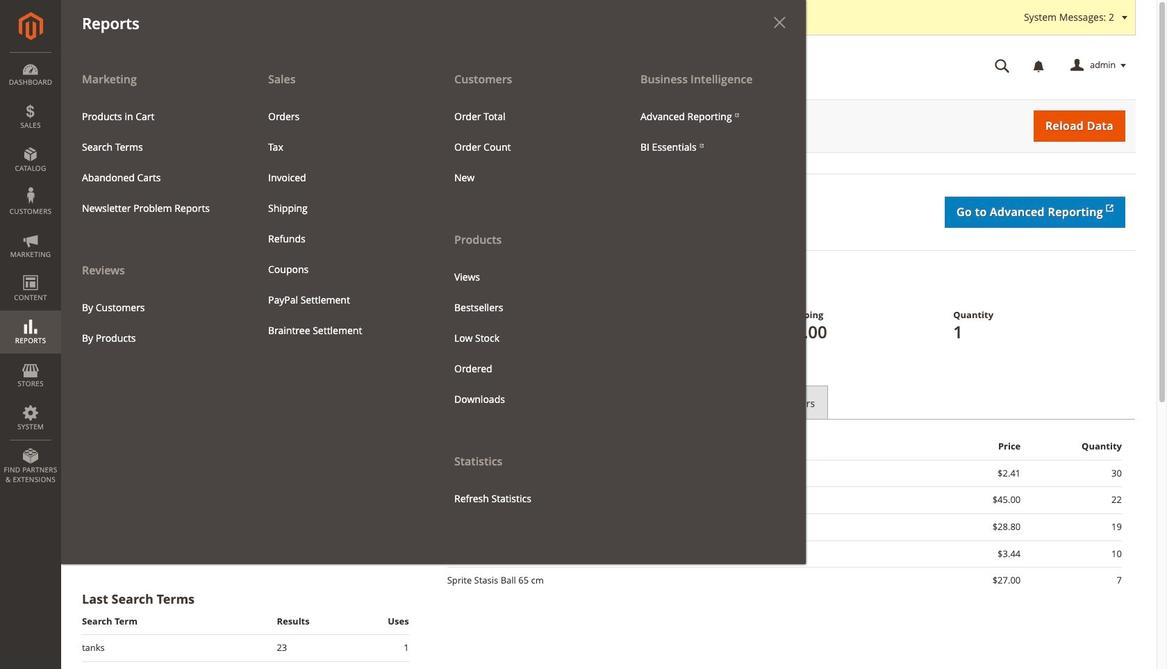 Task type: locate. For each thing, give the bounding box(es) containing it.
magento admin panel image
[[18, 12, 43, 40]]

menu
[[61, 64, 806, 564], [61, 64, 247, 354], [434, 64, 620, 514], [72, 101, 237, 224], [258, 101, 423, 346], [444, 101, 610, 193], [631, 101, 796, 162], [444, 262, 610, 415], [72, 292, 237, 354]]

menu bar
[[0, 0, 806, 564]]



Task type: vqa. For each thing, say whether or not it's contained in the screenshot.
Menu Bar
yes



